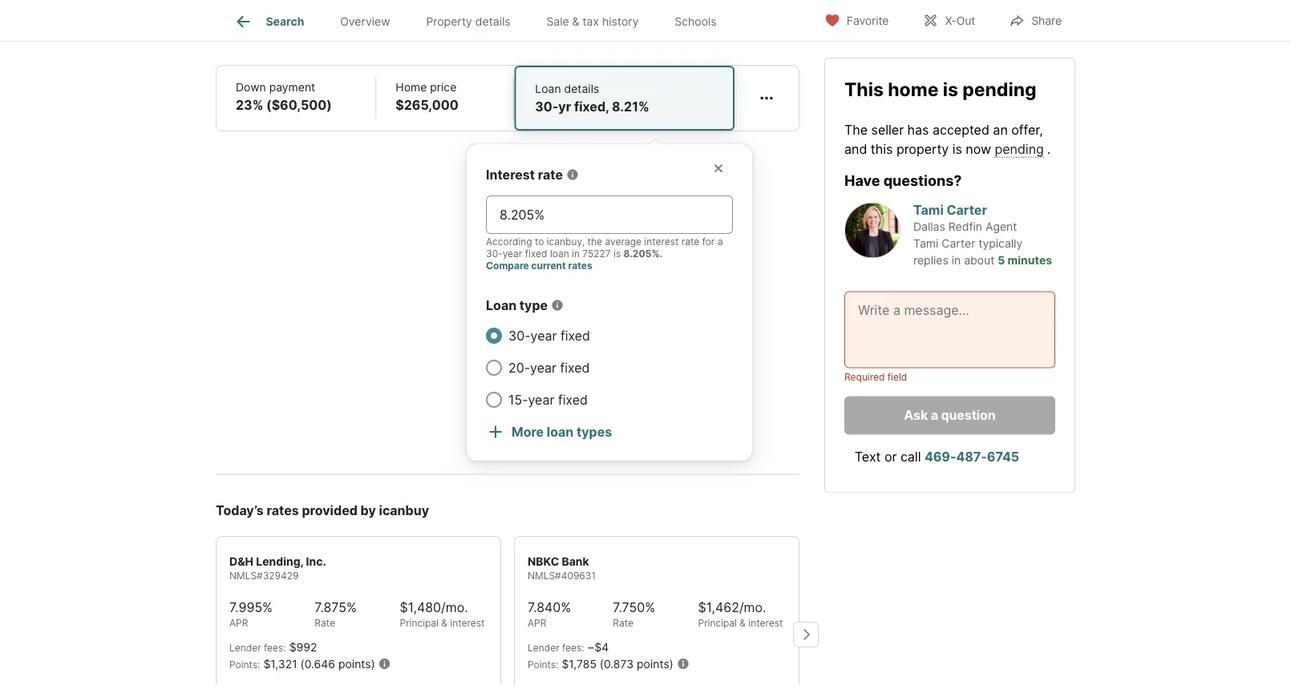 Task type: locate. For each thing, give the bounding box(es) containing it.
fixed down the 30-year fixed at the left of page
[[560, 360, 590, 376]]

replies
[[913, 254, 949, 267]]

principal down the $1,480
[[400, 617, 439, 629]]

points: inside 'points: $1,785 ( 0.873 points)'
[[528, 659, 558, 671]]

fixed up more loan types
[[558, 392, 588, 408]]

loan down 'icanbuy,'
[[550, 248, 569, 259]]

1 vertical spatial a
[[931, 408, 938, 423]]

3 % from the left
[[561, 600, 571, 615]]

carter
[[947, 202, 987, 218], [942, 237, 975, 250]]

carter inside tami carter dallas redfin agent
[[947, 202, 987, 218]]

loan up 30-year fixed option
[[486, 298, 517, 313]]

1 horizontal spatial 30-
[[508, 328, 531, 344]]

ask a question button
[[844, 396, 1055, 435]]

tooltip
[[467, 132, 1051, 461]]

points) right 0.873 at left
[[637, 658, 673, 671]]

rate inside 7.750 % rate
[[613, 617, 634, 629]]

details inside loan details 30-yr fixed, 8.21%
[[564, 82, 599, 95]]

0 horizontal spatial (
[[300, 658, 304, 671]]

0 horizontal spatial details
[[475, 15, 511, 28]]

year up '15-year fixed'
[[530, 360, 556, 376]]

icanbuy
[[379, 503, 429, 518]]

2 fees: from the left
[[562, 642, 584, 654]]

/mo.
[[441, 600, 468, 615], [739, 600, 766, 615]]

details
[[475, 15, 511, 28], [564, 82, 599, 95]]

loan inside tooltip
[[486, 298, 517, 313]]

0 horizontal spatial points)
[[338, 658, 375, 671]]

2 horizontal spatial &
[[740, 617, 746, 629]]

rates
[[568, 260, 592, 271], [267, 503, 299, 518]]

7.875
[[315, 600, 346, 615]]

% for 7.995
[[262, 600, 273, 615]]

a right for
[[718, 236, 723, 247]]

principal inside '$1,480 /mo. principal & interest'
[[400, 617, 439, 629]]

/mo. for $1,462
[[739, 600, 766, 615]]

23%
[[236, 97, 263, 113]]

principal down $1,462 on the right bottom of page
[[698, 617, 737, 629]]

1 horizontal spatial a
[[931, 408, 938, 423]]

lender for 7.840
[[528, 642, 559, 654]]

loan right more
[[547, 424, 574, 440]]

& inside $1,462 /mo. principal & interest
[[740, 617, 746, 629]]

rate
[[538, 167, 563, 182], [681, 236, 700, 247]]

loan up yr
[[535, 82, 561, 95]]

0 vertical spatial details
[[475, 15, 511, 28]]

details inside "property details" tab
[[475, 15, 511, 28]]

tab list
[[216, 0, 747, 41]]

points: down "lender fees: $992"
[[229, 659, 260, 671]]

interest for $1,480
[[450, 617, 485, 629]]

% inside 7.750 % rate
[[645, 600, 655, 615]]

1 fees: from the left
[[264, 642, 286, 654]]

0 horizontal spatial rate
[[315, 617, 335, 629]]

loan inside loan details 30-yr fixed, 8.21%
[[535, 82, 561, 95]]

1 rate from the left
[[315, 617, 335, 629]]

in down 'icanbuy,'
[[572, 248, 580, 259]]

1 horizontal spatial /mo.
[[739, 600, 766, 615]]

questions?
[[883, 171, 962, 189]]

pending up an
[[963, 78, 1037, 100]]

30- left fixed,
[[535, 99, 558, 114]]

nbkc
[[528, 555, 559, 569]]

nmls# inside nbkc bank nmls# 409631
[[528, 570, 561, 582]]

today's rates provided by icanbuy
[[216, 503, 429, 518]]

/mo. inside $1,462 /mo. principal & interest
[[739, 600, 766, 615]]

1 vertical spatial carter
[[942, 237, 975, 250]]

& inside '$1,480 /mo. principal & interest'
[[441, 617, 447, 629]]

is down average
[[614, 248, 621, 259]]

fixed up 20-year fixed
[[560, 328, 590, 344]]

1 apr from the left
[[229, 617, 248, 629]]

0 vertical spatial is
[[943, 78, 958, 100]]

1 % from the left
[[262, 600, 273, 615]]

carter inside tami carter typically replies in about
[[942, 237, 975, 250]]

7.750
[[613, 600, 645, 615]]

lender inside "lender fees: $992"
[[229, 642, 261, 654]]

0 horizontal spatial interest
[[450, 617, 485, 629]]

nmls# down nbkc
[[528, 570, 561, 582]]

1 points: from the left
[[229, 659, 260, 671]]

icanbuy,
[[547, 236, 585, 247]]

loan for loan type
[[486, 298, 517, 313]]

fees: inside "lender fees: $992"
[[264, 642, 286, 654]]

the seller has accepted an offer, and this property is now
[[844, 122, 1043, 157]]

fees: for 7.995
[[264, 642, 286, 654]]

d&h lending, inc. nmls# 329429
[[229, 555, 326, 582]]

2 horizontal spatial interest
[[748, 617, 783, 629]]

is right home
[[943, 78, 958, 100]]

% for 7.875
[[346, 600, 357, 615]]

fixed,
[[574, 99, 609, 114]]

30- up compare
[[486, 248, 503, 259]]

1 horizontal spatial &
[[572, 15, 579, 28]]

1 tami from the top
[[913, 202, 944, 218]]

1 points) from the left
[[338, 658, 375, 671]]

is inside the seller has accepted an offer, and this property is now
[[952, 141, 962, 157]]

2 tami from the top
[[913, 237, 939, 250]]

details for loan details 30-yr fixed, 8.21%
[[564, 82, 599, 95]]

( down −$4
[[600, 658, 604, 671]]

loan inside according to icanbuy, the average interest rate for a 30-year fixed loan in 75227 is 8.205 %. compare current rates
[[550, 248, 569, 259]]

lender fees: −$4
[[528, 641, 609, 654]]

1 vertical spatial loan
[[486, 298, 517, 313]]

% inside 7.875 % rate
[[346, 600, 357, 615]]

bank
[[562, 555, 589, 569]]

0 horizontal spatial fees:
[[264, 642, 286, 654]]

tami inside tami carter dallas redfin agent
[[913, 202, 944, 218]]

rate right interest
[[538, 167, 563, 182]]

text
[[855, 449, 881, 465]]

0 vertical spatial rates
[[568, 260, 592, 271]]

rate left for
[[681, 236, 700, 247]]

1 horizontal spatial points)
[[637, 658, 673, 671]]

4 % from the left
[[645, 600, 655, 615]]

points: inside points: $1,321 ( 0.646 points)
[[229, 659, 260, 671]]

0 vertical spatial loan
[[535, 82, 561, 95]]

lender inside "lender fees: −$4"
[[528, 642, 559, 654]]

1 horizontal spatial lender
[[528, 642, 559, 654]]

carter for tami carter typically replies in about
[[942, 237, 975, 250]]

7.875 % rate
[[315, 600, 357, 629]]

is down accepted
[[952, 141, 962, 157]]

lender down 7.840 % apr at the left bottom of the page
[[528, 642, 559, 654]]

( down $992
[[300, 658, 304, 671]]

1 horizontal spatial in
[[952, 254, 961, 267]]

0 vertical spatial a
[[718, 236, 723, 247]]

sale & tax history
[[546, 15, 639, 28]]

0 horizontal spatial lender
[[229, 642, 261, 654]]

principal for $1,480
[[400, 617, 439, 629]]

% inside 7.840 % apr
[[561, 600, 571, 615]]

tami carter dallas redfin agent
[[913, 202, 1017, 234]]

0 horizontal spatial apr
[[229, 617, 248, 629]]

type
[[520, 298, 548, 313]]

interest inside $1,462 /mo. principal & interest
[[748, 617, 783, 629]]

average
[[605, 236, 642, 247]]

types
[[577, 424, 612, 440]]

$194
[[472, 22, 502, 37]]

homeowners' insurance
[[235, 22, 380, 37]]

1 horizontal spatial loan
[[535, 82, 561, 95]]

points: $1,321 ( 0.646 points)
[[229, 658, 375, 671]]

carter down redfin
[[942, 237, 975, 250]]

1 horizontal spatial principal
[[698, 617, 737, 629]]

1 ( from the left
[[300, 658, 304, 671]]

2 points: from the left
[[528, 659, 558, 671]]

30-year fixed
[[508, 328, 590, 344]]

( for 7.875
[[300, 658, 304, 671]]

interest inside '$1,480 /mo. principal & interest'
[[450, 617, 485, 629]]

call
[[900, 449, 921, 465]]

0 vertical spatial carter
[[947, 202, 987, 218]]

fixed for 30-year fixed
[[560, 328, 590, 344]]

rates down 75227 on the left top of the page
[[568, 260, 592, 271]]

year down 20-year fixed
[[528, 392, 554, 408]]

None text field
[[500, 205, 719, 225]]

8.205
[[624, 248, 651, 259]]

2 nmls# from the left
[[528, 570, 561, 582]]

0 horizontal spatial 30-
[[486, 248, 503, 259]]

apr for 7.840
[[528, 617, 546, 629]]

pending down offer, on the right
[[995, 141, 1044, 157]]

sale & tax history tab
[[528, 2, 657, 41]]

rates right today's
[[267, 503, 299, 518]]

& for 7.875
[[441, 617, 447, 629]]

0 horizontal spatial rate
[[538, 167, 563, 182]]

tami for tami carter typically replies in about
[[913, 237, 939, 250]]

this home is pending
[[844, 78, 1037, 100]]

0 horizontal spatial principal
[[400, 617, 439, 629]]

1 horizontal spatial interest
[[644, 236, 679, 247]]

1 principal from the left
[[400, 617, 439, 629]]

/mo. inside '$1,480 /mo. principal & interest'
[[441, 600, 468, 615]]

points) right 0.646
[[338, 658, 375, 671]]

0 horizontal spatial nmls#
[[229, 570, 263, 582]]

rate down "7.750"
[[613, 617, 634, 629]]

rate inside according to icanbuy, the average interest rate for a 30-year fixed loan in 75227 is 8.205 %. compare current rates
[[681, 236, 700, 247]]

% for 7.840
[[561, 600, 571, 615]]

30- right 30-year fixed option
[[508, 328, 531, 344]]

2 horizontal spatial 30-
[[535, 99, 558, 114]]

principal inside $1,462 /mo. principal & interest
[[698, 617, 737, 629]]

1 /mo. from the left
[[441, 600, 468, 615]]

points) for 7.875
[[338, 658, 375, 671]]

7.995
[[229, 600, 262, 615]]

loan for loan details 30-yr fixed, 8.21%
[[535, 82, 561, 95]]

1 vertical spatial 30-
[[486, 248, 503, 259]]

2 lender from the left
[[528, 642, 559, 654]]

1 vertical spatial tami
[[913, 237, 939, 250]]

tax
[[583, 15, 599, 28]]

the
[[844, 122, 868, 137]]

fees: inside "lender fees: −$4"
[[562, 642, 584, 654]]

$1,785
[[562, 658, 597, 671]]

2 principal from the left
[[698, 617, 737, 629]]

year down type
[[531, 328, 557, 344]]

1 vertical spatial rate
[[681, 236, 700, 247]]

2 vertical spatial is
[[614, 248, 621, 259]]

0 horizontal spatial &
[[441, 617, 447, 629]]

insurance
[[322, 22, 380, 37]]

by
[[361, 503, 376, 518]]

home price $265,000
[[396, 80, 459, 113]]

x-out
[[945, 14, 975, 28]]

329429
[[263, 570, 299, 582]]

tami for tami carter dallas redfin agent
[[913, 202, 944, 218]]

1 horizontal spatial rate
[[681, 236, 700, 247]]

rate down 7.875
[[315, 617, 335, 629]]

0 vertical spatial 30-
[[535, 99, 558, 114]]

apr inside the 7.995 % apr
[[229, 617, 248, 629]]

0 horizontal spatial points:
[[229, 659, 260, 671]]

1 horizontal spatial apr
[[528, 617, 546, 629]]

1 horizontal spatial (
[[600, 658, 604, 671]]

overview
[[340, 15, 390, 28]]

points: down "lender fees: −$4"
[[528, 659, 558, 671]]

homeowners' insurance link
[[235, 22, 380, 37]]

apr inside 7.840 % apr
[[528, 617, 546, 629]]

% inside the 7.995 % apr
[[262, 600, 273, 615]]

2 apr from the left
[[528, 617, 546, 629]]

2 vertical spatial 30-
[[508, 328, 531, 344]]

lender down the 7.995 % apr
[[229, 642, 261, 654]]

details right property
[[475, 15, 511, 28]]

0 horizontal spatial /mo.
[[441, 600, 468, 615]]

lender
[[229, 642, 261, 654], [528, 642, 559, 654]]

20-year fixed
[[508, 360, 590, 376]]

0 horizontal spatial loan
[[486, 298, 517, 313]]

points: $1,785 ( 0.873 points)
[[528, 658, 673, 671]]

1 horizontal spatial points:
[[528, 659, 558, 671]]

tami inside tami carter typically replies in about
[[913, 237, 939, 250]]

lender fees: $992
[[229, 641, 317, 654]]

details up fixed,
[[564, 82, 599, 95]]

points: for 7.995
[[229, 659, 260, 671]]

year for 15-
[[528, 392, 554, 408]]

lender for 7.995
[[229, 642, 261, 654]]

1 lender from the left
[[229, 642, 261, 654]]

in inside tami carter typically replies in about
[[952, 254, 961, 267]]

apr down the 7.840
[[528, 617, 546, 629]]

1 horizontal spatial rates
[[568, 260, 592, 271]]

1 vertical spatial is
[[952, 141, 962, 157]]

2 rate from the left
[[613, 617, 634, 629]]

loan details 30-yr fixed, 8.21%
[[535, 82, 649, 114]]

fixed inside according to icanbuy, the average interest rate for a 30-year fixed loan in 75227 is 8.205 %. compare current rates
[[525, 248, 547, 259]]

0 vertical spatial loan
[[550, 248, 569, 259]]

interest
[[644, 236, 679, 247], [450, 617, 485, 629], [748, 617, 783, 629]]

0 vertical spatial tami
[[913, 202, 944, 218]]

apr down 7.995
[[229, 617, 248, 629]]

share
[[1032, 14, 1062, 28]]

fees: up $1,321
[[264, 642, 286, 654]]

0 horizontal spatial rates
[[267, 503, 299, 518]]

fees: up $1,785
[[562, 642, 584, 654]]

tami down dallas
[[913, 237, 939, 250]]

8.21%
[[612, 99, 649, 114]]

according
[[486, 236, 532, 247]]

seller
[[871, 122, 904, 137]]

2 /mo. from the left
[[739, 600, 766, 615]]

2 points) from the left
[[637, 658, 673, 671]]

15-
[[508, 392, 528, 408]]

2 % from the left
[[346, 600, 357, 615]]

tami up dallas
[[913, 202, 944, 218]]

2 ( from the left
[[600, 658, 604, 671]]

.
[[1047, 141, 1051, 157]]

a inside button
[[931, 408, 938, 423]]

&
[[572, 15, 579, 28], [441, 617, 447, 629], [740, 617, 746, 629]]

points) for 7.750
[[637, 658, 673, 671]]

a right ask
[[931, 408, 938, 423]]

none text field inside tooltip
[[500, 205, 719, 225]]

($60,500)
[[266, 97, 332, 113]]

0 horizontal spatial in
[[572, 248, 580, 259]]

469-
[[925, 449, 956, 465]]

1 nmls# from the left
[[229, 570, 263, 582]]

30- inside according to icanbuy, the average interest rate for a 30-year fixed loan in 75227 is 8.205 %. compare current rates
[[486, 248, 503, 259]]

property details tab
[[408, 2, 528, 41]]

1 horizontal spatial nmls#
[[528, 570, 561, 582]]

nmls# down "d&h"
[[229, 570, 263, 582]]

15-year fixed
[[508, 392, 588, 408]]

inc.
[[306, 555, 326, 569]]

0 horizontal spatial a
[[718, 236, 723, 247]]

1 horizontal spatial rate
[[613, 617, 634, 629]]

1 horizontal spatial fees:
[[562, 642, 584, 654]]

fees: for 7.840
[[562, 642, 584, 654]]

1 horizontal spatial details
[[564, 82, 599, 95]]

fixed up compare current rates link
[[525, 248, 547, 259]]

year down according
[[503, 248, 522, 259]]

compare current rates link
[[486, 260, 592, 271]]

$992
[[289, 641, 317, 654]]

carter for tami carter dallas redfin agent
[[947, 202, 987, 218]]

carter up redfin
[[947, 202, 987, 218]]

in left about
[[952, 254, 961, 267]]

rate inside 7.875 % rate
[[315, 617, 335, 629]]

schools tab
[[657, 2, 735, 41]]

1 vertical spatial details
[[564, 82, 599, 95]]



Task type: describe. For each thing, give the bounding box(es) containing it.
in inside according to icanbuy, the average interest rate for a 30-year fixed loan in 75227 is 8.205 %. compare current rates
[[572, 248, 580, 259]]

dallas
[[913, 220, 945, 234]]

details for property details
[[475, 15, 511, 28]]

year for 30-
[[531, 328, 557, 344]]

nbkc bank nmls# 409631
[[528, 555, 596, 582]]

$1,462
[[698, 600, 739, 615]]

0 vertical spatial rate
[[538, 167, 563, 182]]

property details
[[426, 15, 511, 28]]

20-year fixed radio
[[486, 360, 502, 376]]

15-year fixed radio
[[486, 392, 502, 408]]

down
[[236, 80, 266, 94]]

interest rate
[[486, 167, 563, 182]]

75227
[[582, 248, 611, 259]]

or
[[884, 449, 897, 465]]

accepted
[[933, 122, 989, 137]]

$1,480
[[400, 600, 441, 615]]

30-year fixed radio
[[486, 328, 502, 344]]

the
[[587, 236, 602, 247]]

question
[[941, 408, 996, 423]]

30- inside loan details 30-yr fixed, 8.21%
[[535, 99, 558, 114]]

more loan types
[[512, 424, 612, 440]]

favorite button
[[811, 4, 903, 36]]

is inside according to icanbuy, the average interest rate for a 30-year fixed loan in 75227 is 8.205 %. compare current rates
[[614, 248, 621, 259]]

( for 7.750
[[600, 658, 604, 671]]

homeowners'
[[235, 22, 318, 37]]

1 vertical spatial rates
[[267, 503, 299, 518]]

home
[[888, 78, 939, 100]]

0.873
[[604, 658, 634, 671]]

dallas redfin agenttami carter image
[[844, 202, 901, 258]]

$265,000
[[396, 97, 459, 113]]

% for 7.750
[[645, 600, 655, 615]]

& for 7.750
[[740, 617, 746, 629]]

yr
[[558, 99, 571, 114]]

next image
[[793, 622, 819, 648]]

7.995 % apr
[[229, 600, 273, 629]]

5 minutes
[[998, 254, 1052, 267]]

d&h
[[229, 555, 253, 569]]

share button
[[995, 4, 1075, 36]]

x-
[[945, 14, 956, 28]]

principal for $1,462
[[698, 617, 737, 629]]

have
[[844, 171, 880, 189]]

tami carter link
[[913, 202, 987, 218]]

487-
[[956, 449, 987, 465]]

fixed for 15-year fixed
[[558, 392, 588, 408]]

year inside according to icanbuy, the average interest rate for a 30-year fixed loan in 75227 is 8.205 %. compare current rates
[[503, 248, 522, 259]]

tab list containing search
[[216, 0, 747, 41]]

points: for 7.840
[[528, 659, 558, 671]]

rate for 7.875
[[315, 617, 335, 629]]

provided
[[302, 503, 358, 518]]

rates inside according to icanbuy, the average interest rate for a 30-year fixed loan in 75227 is 8.205 %. compare current rates
[[568, 260, 592, 271]]

nmls# inside d&h lending, inc. nmls# 329429
[[229, 570, 263, 582]]

pending link
[[995, 141, 1044, 157]]

for
[[702, 236, 715, 247]]

469-487-6745 link
[[925, 449, 1019, 465]]

this
[[844, 78, 884, 100]]

$1,462 /mo. principal & interest
[[698, 600, 783, 629]]

search
[[266, 15, 304, 28]]

have questions?
[[844, 171, 962, 189]]

search link
[[234, 12, 304, 31]]

interest inside according to icanbuy, the average interest rate for a 30-year fixed loan in 75227 is 8.205 %. compare current rates
[[644, 236, 679, 247]]

7.840
[[528, 600, 561, 615]]

schools
[[675, 15, 717, 28]]

& inside tab
[[572, 15, 579, 28]]

interest
[[486, 167, 535, 182]]

property
[[426, 15, 472, 28]]

out
[[956, 14, 975, 28]]

/mo. for $1,480
[[441, 600, 468, 615]]

now
[[966, 141, 991, 157]]

ask a question
[[904, 408, 996, 423]]

1 vertical spatial loan
[[547, 424, 574, 440]]

−$4
[[588, 641, 609, 654]]

minutes
[[1008, 254, 1052, 267]]

5
[[998, 254, 1005, 267]]

apr for 7.995
[[229, 617, 248, 629]]

pending .
[[995, 141, 1051, 157]]

0 vertical spatial pending
[[963, 78, 1037, 100]]

home
[[396, 80, 427, 94]]

0.646
[[304, 658, 335, 671]]

more
[[512, 424, 544, 440]]

to
[[535, 236, 544, 247]]

Write a message... text field
[[858, 301, 1042, 359]]

fixed for 20-year fixed
[[560, 360, 590, 376]]

1 vertical spatial pending
[[995, 141, 1044, 157]]

tami carter typically replies in about
[[913, 237, 1023, 267]]

history
[[602, 15, 639, 28]]

compare
[[486, 260, 529, 271]]

overview tab
[[322, 2, 408, 41]]

required field
[[844, 371, 907, 383]]

required
[[844, 371, 885, 383]]

an
[[993, 122, 1008, 137]]

has
[[907, 122, 929, 137]]

agent
[[986, 220, 1017, 234]]

tooltip containing interest rate
[[467, 132, 1051, 461]]

field
[[888, 371, 907, 383]]

property
[[897, 141, 949, 157]]

interest for $1,462
[[748, 617, 783, 629]]

payment
[[269, 80, 315, 94]]

%.
[[651, 248, 663, 259]]

7.750 % rate
[[613, 600, 655, 629]]

this
[[871, 141, 893, 157]]

favorite
[[847, 14, 889, 28]]

year for 20-
[[530, 360, 556, 376]]

redfin
[[948, 220, 982, 234]]

rate for 7.750
[[613, 617, 634, 629]]

a inside according to icanbuy, the average interest rate for a 30-year fixed loan in 75227 is 8.205 %. compare current rates
[[718, 236, 723, 247]]

6745
[[987, 449, 1019, 465]]



Task type: vqa. For each thing, say whether or not it's contained in the screenshot.
type
yes



